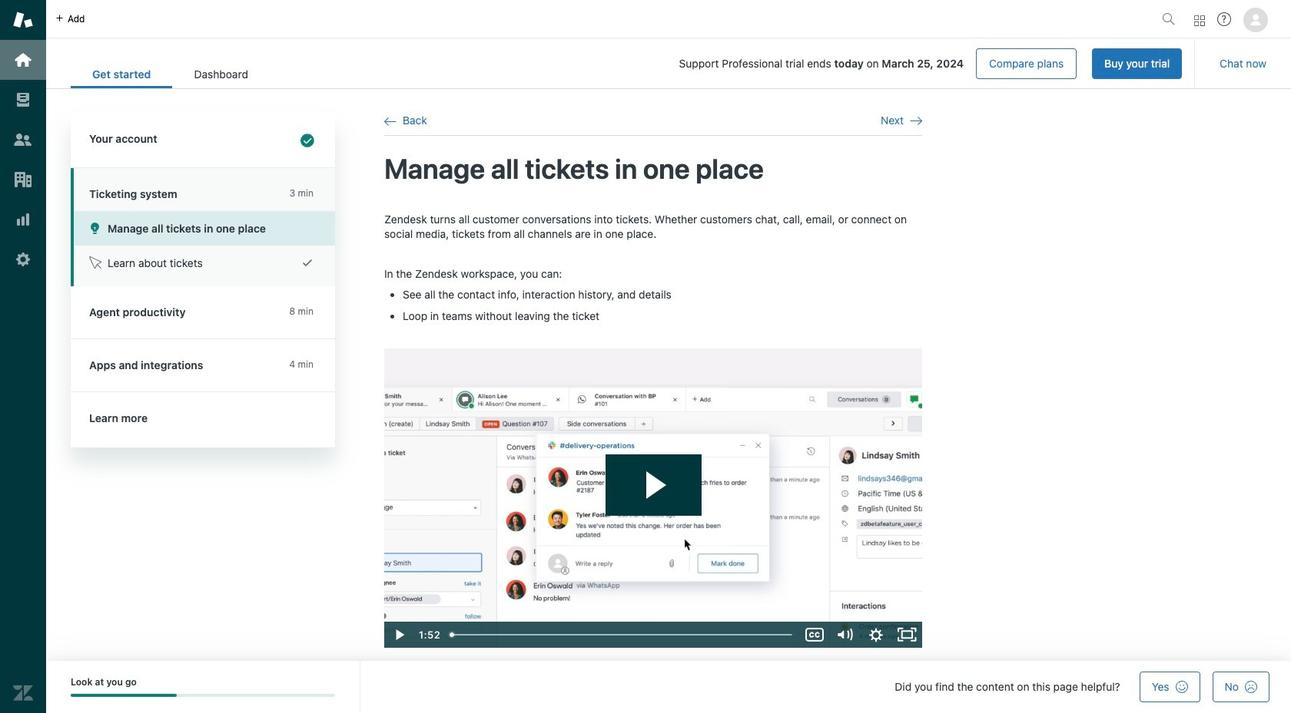 Task type: locate. For each thing, give the bounding box(es) containing it.
zendesk support image
[[13, 10, 33, 30]]

organizations image
[[13, 170, 33, 190]]

get help image
[[1217, 12, 1231, 26]]

tab
[[173, 60, 270, 88]]

video thumbnail image
[[384, 349, 922, 649], [384, 349, 922, 649]]

views image
[[13, 90, 33, 110]]

progress bar
[[71, 695, 335, 698]]

reporting image
[[13, 210, 33, 230]]

March 25, 2024 text field
[[882, 57, 964, 70]]

heading
[[71, 113, 335, 168]]

tab list
[[71, 60, 270, 88]]



Task type: vqa. For each thing, say whether or not it's contained in the screenshot.
'REPORTING' 'image'
yes



Task type: describe. For each thing, give the bounding box(es) containing it.
customers image
[[13, 130, 33, 150]]

video element
[[384, 349, 922, 649]]

get started image
[[13, 50, 33, 70]]

zendesk products image
[[1194, 15, 1205, 26]]

admin image
[[13, 250, 33, 270]]

zendesk image
[[13, 684, 33, 704]]

main element
[[0, 0, 46, 714]]



